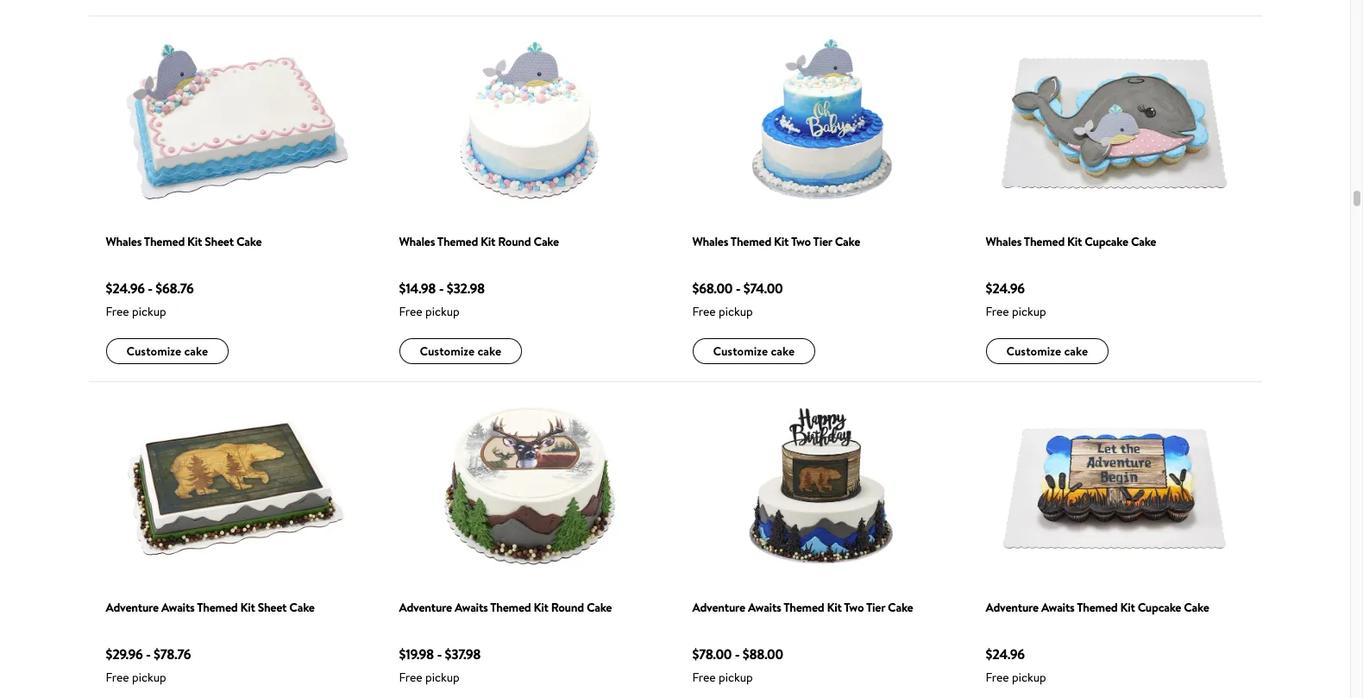 Task type: locate. For each thing, give the bounding box(es) containing it.
cake
[[184, 342, 208, 359], [478, 342, 502, 359], [771, 342, 795, 359], [1065, 342, 1089, 359]]

- inside the $19.98 - $37.98 free pickup
[[437, 645, 442, 664]]

- inside $24.96 - $68.76 free pickup
[[148, 279, 153, 298]]

$24.96 free pickup
[[986, 279, 1047, 320], [986, 645, 1047, 686]]

adventure awaits themed kit two tier cake image
[[693, 400, 952, 571]]

3 adventure from the left
[[693, 599, 746, 616]]

cake for $74.00
[[771, 342, 795, 359]]

- for $78.76
[[146, 645, 151, 664]]

1 vertical spatial $24.96 element
[[986, 644, 1210, 665]]

1 whales from the left
[[106, 233, 142, 250]]

1 horizontal spatial cupcake
[[1138, 599, 1182, 616]]

-
[[148, 279, 153, 298], [439, 279, 444, 298], [736, 279, 741, 298], [146, 645, 151, 664], [437, 645, 442, 664], [735, 645, 740, 664]]

free inside $14.98 - $32.98 free pickup
[[399, 303, 423, 320]]

0 vertical spatial sheet
[[205, 233, 234, 250]]

3 customize from the left
[[713, 342, 768, 359]]

sheet up $29.96 - $78.76 element
[[258, 599, 287, 616]]

pickup for $88.00
[[719, 669, 753, 686]]

free inside "$78.00 - $88.00 free pickup"
[[693, 669, 716, 686]]

whales for $68.00 - $74.00
[[693, 233, 729, 250]]

cupcake
[[1085, 233, 1129, 250], [1138, 599, 1182, 616]]

$24.96 inside $24.96 - $68.76 free pickup
[[106, 279, 145, 298]]

adventure awaits themed kit cupcake cake image
[[986, 400, 1245, 572]]

1 horizontal spatial round
[[551, 599, 584, 616]]

awaits for $78.00 - $88.00
[[748, 599, 782, 616]]

2 cake from the left
[[478, 342, 502, 359]]

2 customize cake from the left
[[420, 342, 502, 359]]

3 awaits from the left
[[748, 599, 782, 616]]

4 customize from the left
[[1007, 342, 1062, 359]]

$78.00
[[693, 645, 732, 664]]

4 customize cake from the left
[[1007, 342, 1089, 359]]

customize for $74.00
[[713, 342, 768, 359]]

0 vertical spatial round
[[498, 233, 531, 250]]

themed
[[144, 233, 185, 250], [437, 233, 478, 250], [731, 233, 772, 250], [1024, 233, 1065, 250], [197, 599, 238, 616], [490, 599, 531, 616], [784, 599, 825, 616], [1077, 599, 1118, 616]]

whales for $14.98 - $32.98
[[399, 233, 435, 250]]

sheet
[[205, 233, 234, 250], [258, 599, 287, 616]]

$24.96 element
[[986, 278, 1157, 299], [986, 644, 1210, 665]]

1 cake from the left
[[184, 342, 208, 359]]

two
[[791, 233, 811, 250], [844, 599, 864, 616]]

free inside $68.00 - $74.00 free pickup
[[693, 303, 716, 320]]

sheet up '$24.96 - $68.76' element
[[205, 233, 234, 250]]

awaits for $24.96
[[1042, 599, 1075, 616]]

free inside $24.96 - $68.76 free pickup
[[106, 303, 129, 320]]

2 whales from the left
[[399, 233, 435, 250]]

$78.76
[[154, 645, 191, 664]]

customize
[[126, 342, 181, 359], [420, 342, 475, 359], [713, 342, 768, 359], [1007, 342, 1062, 359]]

- left $74.00
[[736, 279, 741, 298]]

$68.00 - $74.00 element
[[693, 278, 861, 299]]

- right $29.96
[[146, 645, 151, 664]]

- for $32.98
[[439, 279, 444, 298]]

adventure awaits themed kit sheet cake image
[[106, 400, 365, 572]]

0 horizontal spatial cupcake
[[1085, 233, 1129, 250]]

whales themed kit sheet cake
[[106, 233, 262, 250]]

1 adventure from the left
[[106, 599, 159, 616]]

two up $78.00 - $88.00 'element'
[[844, 599, 864, 616]]

tier
[[814, 233, 833, 250], [866, 599, 886, 616]]

- right $78.00
[[735, 645, 740, 664]]

3 whales from the left
[[693, 233, 729, 250]]

pickup
[[132, 303, 166, 320], [426, 303, 460, 320], [719, 303, 753, 320], [1012, 303, 1047, 320], [132, 669, 166, 686], [426, 669, 460, 686], [719, 669, 753, 686], [1012, 669, 1047, 686]]

0 horizontal spatial two
[[791, 233, 811, 250]]

3 cake from the left
[[771, 342, 795, 359]]

cake
[[236, 233, 262, 250], [534, 233, 559, 250], [835, 233, 861, 250], [1131, 233, 1157, 250], [289, 599, 315, 616], [587, 599, 612, 616], [888, 599, 914, 616], [1184, 599, 1210, 616]]

1 vertical spatial $24.96 free pickup
[[986, 645, 1047, 686]]

$19.98 - $37.98 free pickup
[[399, 645, 481, 686]]

- left $68.76
[[148, 279, 153, 298]]

$24.96 element down adventure awaits themed kit cupcake cake
[[986, 644, 1210, 665]]

1 customize from the left
[[126, 342, 181, 359]]

awaits
[[161, 599, 195, 616], [455, 599, 488, 616], [748, 599, 782, 616], [1042, 599, 1075, 616]]

- inside $68.00 - $74.00 free pickup
[[736, 279, 741, 298]]

$24.96 - $68.76 element
[[106, 278, 262, 299]]

$24.96 - $68.76 free pickup
[[106, 279, 194, 320]]

pickup for $32.98
[[426, 303, 460, 320]]

- inside $14.98 - $32.98 free pickup
[[439, 279, 444, 298]]

pickup inside the $19.98 - $37.98 free pickup
[[426, 669, 460, 686]]

4 whales from the left
[[986, 233, 1022, 250]]

3 customize cake from the left
[[713, 342, 795, 359]]

customize cake
[[126, 342, 208, 359], [420, 342, 502, 359], [713, 342, 795, 359], [1007, 342, 1089, 359]]

pickup for $78.76
[[132, 669, 166, 686]]

1 horizontal spatial two
[[844, 599, 864, 616]]

- inside $29.96 - $78.76 free pickup
[[146, 645, 151, 664]]

$24.96
[[106, 279, 145, 298], [986, 279, 1025, 298], [986, 645, 1025, 664]]

round
[[498, 233, 531, 250], [551, 599, 584, 616]]

kit
[[187, 233, 202, 250], [481, 233, 496, 250], [774, 233, 789, 250], [1068, 233, 1083, 250], [240, 599, 255, 616], [534, 599, 549, 616], [827, 599, 842, 616], [1121, 599, 1136, 616]]

2 customize from the left
[[420, 342, 475, 359]]

4 cake from the left
[[1065, 342, 1089, 359]]

whales
[[106, 233, 142, 250], [399, 233, 435, 250], [693, 233, 729, 250], [986, 233, 1022, 250]]

free inside the $19.98 - $37.98 free pickup
[[399, 669, 423, 686]]

1 awaits from the left
[[161, 599, 195, 616]]

1 horizontal spatial sheet
[[258, 599, 287, 616]]

free inside $29.96 - $78.76 free pickup
[[106, 669, 129, 686]]

pickup inside $29.96 - $78.76 free pickup
[[132, 669, 166, 686]]

adventure awaits themed kit two tier cake
[[693, 599, 914, 616]]

whales themed kit round cake
[[399, 233, 559, 250]]

1 horizontal spatial tier
[[866, 599, 886, 616]]

2 adventure from the left
[[399, 599, 452, 616]]

$24.96 element down whales themed kit cupcake cake
[[986, 278, 1157, 299]]

free
[[106, 303, 129, 320], [399, 303, 423, 320], [693, 303, 716, 320], [986, 303, 1010, 320], [106, 669, 129, 686], [399, 669, 423, 686], [693, 669, 716, 686], [986, 669, 1010, 686]]

awaits for $29.96 - $78.76
[[161, 599, 195, 616]]

- right $14.98
[[439, 279, 444, 298]]

whales themed kit two tier cake image
[[693, 34, 952, 205]]

1 $24.96 free pickup from the top
[[986, 279, 1047, 320]]

pickup inside $68.00 - $74.00 free pickup
[[719, 303, 753, 320]]

whales themed kit round cake image
[[399, 34, 658, 205]]

1 $24.96 element from the top
[[986, 278, 1157, 299]]

customize cake for $74.00
[[713, 342, 795, 359]]

0 vertical spatial $24.96 element
[[986, 278, 1157, 299]]

$29.96
[[106, 645, 143, 664]]

round up '$19.98 - $37.98' element on the bottom
[[551, 599, 584, 616]]

awaits for $19.98 - $37.98
[[455, 599, 488, 616]]

2 awaits from the left
[[455, 599, 488, 616]]

0 vertical spatial $24.96 free pickup
[[986, 279, 1047, 320]]

1 vertical spatial tier
[[866, 599, 886, 616]]

pickup inside "$78.00 - $88.00 free pickup"
[[719, 669, 753, 686]]

4 adventure from the left
[[986, 599, 1039, 616]]

pickup inside $24.96 - $68.76 free pickup
[[132, 303, 166, 320]]

adventure for $19.98
[[399, 599, 452, 616]]

1 vertical spatial cupcake
[[1138, 599, 1182, 616]]

0 horizontal spatial tier
[[814, 233, 833, 250]]

customize for $68.76
[[126, 342, 181, 359]]

free for $88.00
[[693, 669, 716, 686]]

adventure
[[106, 599, 159, 616], [399, 599, 452, 616], [693, 599, 746, 616], [986, 599, 1039, 616]]

2 $24.96 free pickup from the top
[[986, 645, 1047, 686]]

0 vertical spatial two
[[791, 233, 811, 250]]

round up $14.98 - $32.98 element
[[498, 233, 531, 250]]

- inside "$78.00 - $88.00 free pickup"
[[735, 645, 740, 664]]

whales themed kit cupcake cake
[[986, 233, 1157, 250]]

2 $24.96 element from the top
[[986, 644, 1210, 665]]

1 customize cake from the left
[[126, 342, 208, 359]]

$68.00 - $74.00 free pickup
[[693, 279, 783, 320]]

4 awaits from the left
[[1042, 599, 1075, 616]]

pickup inside $14.98 - $32.98 free pickup
[[426, 303, 460, 320]]

- right $19.98
[[437, 645, 442, 664]]

two up $68.00 - $74.00 element
[[791, 233, 811, 250]]

adventure awaits themed kit sheet cake
[[106, 599, 315, 616]]

free for $78.76
[[106, 669, 129, 686]]



Task type: describe. For each thing, give the bounding box(es) containing it.
$19.98
[[399, 645, 434, 664]]

whales themed kit cupcake cake image
[[986, 34, 1245, 206]]

pickup for $74.00
[[719, 303, 753, 320]]

$29.96 - $78.76 element
[[106, 644, 315, 665]]

customize for pickup
[[1007, 342, 1062, 359]]

free for $37.98
[[399, 669, 423, 686]]

pickup for $37.98
[[426, 669, 460, 686]]

$68.76
[[156, 279, 194, 298]]

free for $74.00
[[693, 303, 716, 320]]

adventure awaits themed kit round cake
[[399, 599, 612, 616]]

$24.96 for $24.96 - $68.76
[[106, 279, 145, 298]]

$14.98
[[399, 279, 436, 298]]

$24.96 element for kit
[[986, 278, 1157, 299]]

$78.00 - $88.00 element
[[693, 644, 914, 665]]

$68.00
[[693, 279, 733, 298]]

adventure for $29.96
[[106, 599, 159, 616]]

- for $37.98
[[437, 645, 442, 664]]

adventure awaits themed kit round cake image
[[399, 400, 658, 571]]

$24.96 for $24.96
[[986, 279, 1025, 298]]

pickup for $68.76
[[132, 303, 166, 320]]

- for $68.76
[[148, 279, 153, 298]]

cake for pickup
[[1065, 342, 1089, 359]]

$14.98 - $32.98 element
[[399, 278, 559, 299]]

1 vertical spatial sheet
[[258, 599, 287, 616]]

$29.96 - $78.76 free pickup
[[106, 645, 191, 686]]

0 vertical spatial cupcake
[[1085, 233, 1129, 250]]

$37.98
[[445, 645, 481, 664]]

0 horizontal spatial round
[[498, 233, 531, 250]]

whales themed kit sheet cake image
[[106, 34, 365, 206]]

cake for $68.76
[[184, 342, 208, 359]]

adventure for $24.96
[[986, 599, 1039, 616]]

$24.96 element for themed
[[986, 644, 1210, 665]]

customize cake for $68.76
[[126, 342, 208, 359]]

cake for $32.98
[[478, 342, 502, 359]]

0 horizontal spatial sheet
[[205, 233, 234, 250]]

1 vertical spatial two
[[844, 599, 864, 616]]

$14.98 - $32.98 free pickup
[[399, 279, 485, 320]]

- for $88.00
[[735, 645, 740, 664]]

1 vertical spatial round
[[551, 599, 584, 616]]

whales for $24.96 - $68.76
[[106, 233, 142, 250]]

adventure for $78.00
[[693, 599, 746, 616]]

customize cake for pickup
[[1007, 342, 1089, 359]]

free for $32.98
[[399, 303, 423, 320]]

- for $74.00
[[736, 279, 741, 298]]

$19.98 - $37.98 element
[[399, 644, 612, 665]]

$78.00 - $88.00 free pickup
[[693, 645, 784, 686]]

free for $68.76
[[106, 303, 129, 320]]

whales themed kit two tier cake
[[693, 233, 861, 250]]

customize for $32.98
[[420, 342, 475, 359]]

customize cake for $32.98
[[420, 342, 502, 359]]

adventure awaits themed kit cupcake cake
[[986, 599, 1210, 616]]

0 vertical spatial tier
[[814, 233, 833, 250]]

$74.00
[[744, 279, 783, 298]]

$88.00
[[743, 645, 784, 664]]

whales for $24.96
[[986, 233, 1022, 250]]

$32.98
[[447, 279, 485, 298]]



Task type: vqa. For each thing, say whether or not it's contained in the screenshot.
Walmart+ at the top
no



